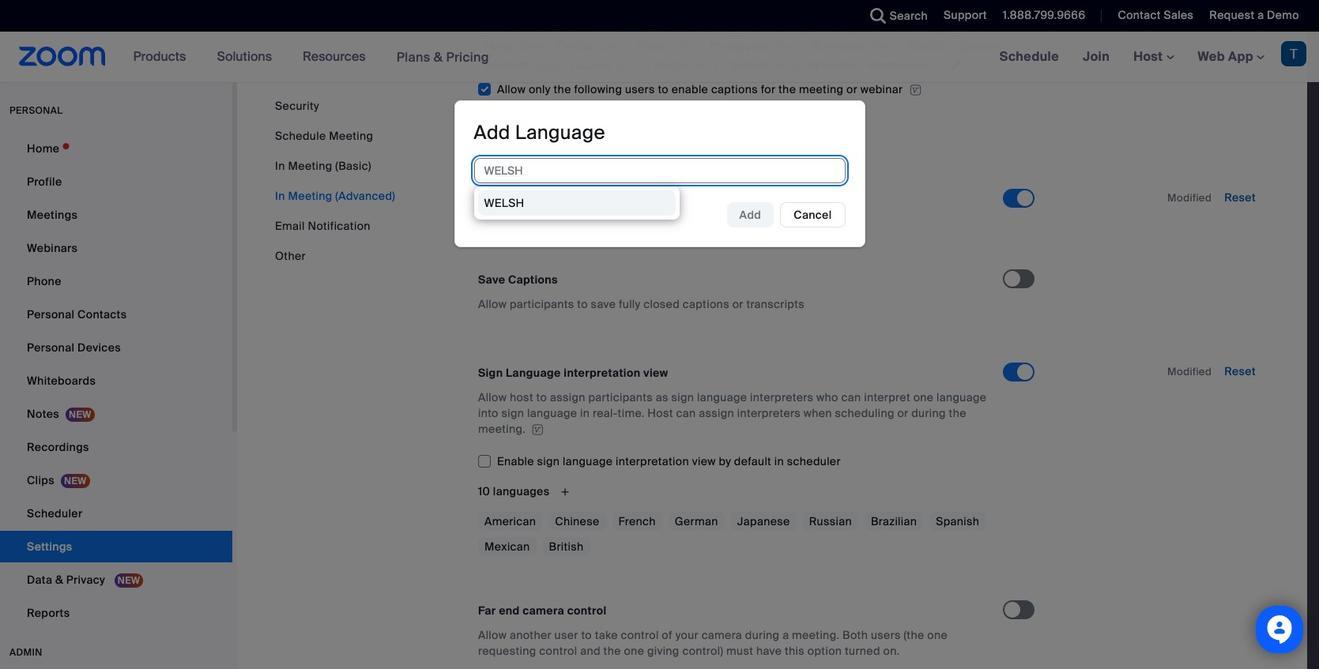 Task type: locate. For each thing, give the bounding box(es) containing it.
1 vertical spatial interpreters
[[737, 406, 801, 421]]

to inside allow host to assign participants as sign language interpreters who can interpret one language into sign language in real-time. host can assign interpreters when scheduling or during the meeting.
[[537, 391, 547, 405]]

0 horizontal spatial meeting
[[689, 217, 733, 231]]

allow inside allow another user to take control of your camera during a meeting. both users (the one requesting control and the one giving control) must have this option turned on.
[[478, 629, 507, 643]]

0 vertical spatial french
[[862, 7, 900, 21]]

modified for allow host to assign participants as sign language interpreters who can interpret one language into sign language in real-time. host can assign interpreters when scheduling or during the meeting.
[[1168, 365, 1212, 379]]

0 vertical spatial reset
[[1225, 191, 1256, 205]]

1 vertical spatial &
[[55, 573, 63, 587]]

1 modified from the top
[[1168, 191, 1212, 205]]

beta down the "hindi"
[[522, 39, 547, 53]]

japanese up romanian
[[837, 23, 890, 37]]

& right data
[[55, 573, 63, 587]]

japanese down default at the bottom
[[737, 515, 790, 529]]

host down 'sign language interpretation view'
[[510, 391, 534, 405]]

one left giving
[[624, 645, 645, 659]]

add caption languages image
[[943, 58, 969, 73]]

one
[[914, 391, 934, 405], [928, 629, 948, 643], [624, 645, 645, 659]]

control up take
[[567, 604, 607, 618]]

meeting. up the option
[[792, 629, 840, 643]]

russian
[[906, 39, 949, 53], [809, 515, 852, 529]]

0 horizontal spatial can
[[676, 406, 696, 421]]

view up as
[[644, 366, 668, 380]]

sign right enable
[[537, 455, 560, 469]]

0 vertical spatial sign
[[672, 391, 694, 405]]

german down enable sign language interpretation view by default in scheduler
[[675, 515, 719, 529]]

0 horizontal spatial host
[[516, 131, 542, 145]]

1 vertical spatial in
[[580, 406, 590, 421]]

1 vertical spatial meeting
[[689, 217, 733, 231]]

host inside allow host to assign participants as sign language interpreters who can interpret one language into sign language in real-time. host can assign interpreters when scheduling or during the meeting.
[[648, 406, 673, 421]]

0 vertical spatial german
[[478, 23, 522, 37]]

or down interpret
[[898, 406, 909, 421]]

personal devices
[[27, 341, 121, 355]]

meeting left side
[[689, 217, 733, 231]]

0 vertical spatial russian
[[906, 39, 949, 53]]

romanian
[[812, 39, 866, 53]]

application
[[903, 81, 922, 97]]

beta down (france)
[[896, 23, 921, 37]]

transcripts
[[747, 297, 805, 311]]

french for french (france) beta german hindi beta hungarian beta indonesian beta italian japanese beta korean beta malay beta persian beta polish beta portuguese beta romanian beta russian spanish swedish beta tagalog beta telugu beta turkish beta ukrainian vietnamese
[[862, 7, 900, 21]]

to down 'sign language interpretation view'
[[537, 391, 547, 405]]

interpretation down time.
[[616, 455, 689, 469]]

view
[[644, 366, 668, 380], [692, 455, 716, 469]]

personal up whiteboards
[[27, 341, 75, 355]]

1 vertical spatial personal
[[27, 341, 75, 355]]

join
[[1083, 48, 1110, 65]]

captions down turkish
[[711, 82, 758, 96]]

meeting
[[799, 82, 844, 96], [689, 217, 733, 231]]

notes
[[27, 407, 59, 421]]

1 horizontal spatial japanese
[[837, 23, 890, 37]]

or left webinar
[[847, 82, 858, 96]]

control down user
[[539, 645, 577, 659]]

0 horizontal spatial schedule
[[275, 129, 326, 143]]

a up this
[[783, 629, 789, 643]]

1 vertical spatial german
[[675, 515, 719, 529]]

meeting up (basic)
[[329, 129, 373, 143]]

0 vertical spatial view
[[644, 366, 668, 380]]

data & privacy
[[27, 573, 108, 587]]

in right default at the bottom
[[775, 455, 784, 469]]

0 vertical spatial or
[[847, 82, 858, 96]]

one inside allow host to assign participants as sign language interpreters who can interpret one language into sign language in real-time. host can assign interpreters when scheduling or during the meeting.
[[914, 391, 934, 405]]

0 vertical spatial personal
[[27, 308, 75, 322]]

0 horizontal spatial german
[[478, 23, 522, 37]]

add left panel
[[740, 208, 762, 222]]

security
[[275, 99, 319, 113]]

1 vertical spatial host
[[510, 391, 534, 405]]

1 horizontal spatial assign
[[699, 406, 735, 421]]

1 vertical spatial participants
[[589, 391, 653, 405]]

swedish
[[484, 58, 530, 72]]

host left +
[[516, 131, 542, 145]]

1 horizontal spatial host
[[576, 131, 600, 145]]

contact sales
[[1118, 8, 1194, 22]]

1 horizontal spatial participants
[[589, 391, 653, 405]]

2 in from the top
[[275, 189, 285, 203]]

sign right into in the left bottom of the page
[[502, 406, 524, 421]]

allow up into in the left bottom of the page
[[478, 391, 507, 405]]

russian down scheduler
[[809, 515, 852, 529]]

0 horizontal spatial host
[[510, 391, 534, 405]]

personal contacts link
[[0, 299, 232, 330]]

allow up requesting
[[478, 629, 507, 643]]

view left by
[[692, 455, 716, 469]]

host right +
[[576, 131, 600, 145]]

1 reset button from the top
[[1225, 191, 1256, 205]]

0 horizontal spatial in
[[580, 406, 590, 421]]

meeting down schedule meeting link
[[288, 159, 333, 173]]

host
[[576, 131, 600, 145], [510, 391, 534, 405]]

1 in from the top
[[275, 159, 285, 173]]

0 vertical spatial spanish
[[958, 39, 1002, 53]]

spanish right brazilian at the right bottom of page
[[936, 515, 980, 529]]

0 horizontal spatial french
[[619, 515, 656, 529]]

welsh list box
[[478, 191, 676, 216]]

0 vertical spatial schedule
[[1000, 48, 1059, 65]]

camera up another
[[523, 604, 565, 618]]

host + co-host
[[516, 131, 600, 145]]

1 vertical spatial in
[[275, 189, 285, 203]]

one right (the
[[928, 629, 948, 643]]

1 horizontal spatial of
[[662, 629, 673, 643]]

to up the and
[[581, 629, 592, 643]]

users up on.
[[871, 629, 901, 643]]

users inside allow another user to take control of your camera during a meeting. both users (the one requesting control and the one giving control) must have this option turned on.
[[871, 629, 901, 643]]

sign right as
[[672, 391, 694, 405]]

hungarian
[[599, 23, 655, 37]]

can up enable sign language interpretation view by default in scheduler
[[676, 406, 696, 421]]

in for in meeting (basic)
[[275, 159, 285, 173]]

personal for personal devices
[[27, 341, 75, 355]]

banner
[[0, 32, 1320, 83]]

personal down phone
[[27, 308, 75, 322]]

spanish
[[958, 39, 1002, 53], [936, 515, 980, 529]]

(basic)
[[335, 159, 371, 173]]

pricing
[[446, 49, 489, 65]]

language right interpret
[[937, 391, 987, 405]]

assign up by
[[699, 406, 735, 421]]

home
[[27, 142, 60, 156]]

beta
[[952, 7, 977, 21], [565, 23, 590, 37], [661, 23, 686, 37], [761, 23, 786, 37], [896, 23, 921, 37], [975, 23, 1000, 37], [522, 39, 547, 53], [603, 39, 628, 53], [675, 39, 701, 53], [778, 39, 803, 53], [872, 39, 897, 53], [536, 58, 561, 72], [619, 58, 644, 72], [694, 58, 719, 72], [773, 58, 798, 72]]

zoom logo image
[[19, 47, 106, 66]]

participants down captions
[[510, 297, 574, 311]]

camera
[[523, 604, 565, 618], [702, 629, 742, 643]]

0 vertical spatial &
[[434, 49, 443, 65]]

of up giving
[[662, 629, 673, 643]]

request a demo link
[[1198, 0, 1320, 32], [1210, 8, 1300, 22]]

host down as
[[648, 406, 673, 421]]

1 vertical spatial transcript
[[586, 217, 638, 231]]

control up giving
[[621, 629, 659, 643]]

in for in meeting (advanced)
[[275, 189, 285, 203]]

1 horizontal spatial in
[[641, 217, 651, 231]]

can up scheduling
[[842, 391, 861, 405]]

personal menu menu
[[0, 133, 232, 631]]

2 vertical spatial sign
[[537, 455, 560, 469]]

in up email
[[275, 189, 285, 203]]

user
[[555, 629, 578, 643]]

the inside allow host to assign participants as sign language interpreters who can interpret one language into sign language in real-time. host can assign interpreters when scheduling or during the meeting.
[[949, 406, 967, 421]]

enable sign language interpretation view by default in scheduler
[[497, 455, 841, 469]]

french for french
[[619, 515, 656, 529]]

fully
[[619, 297, 641, 311]]

0 vertical spatial language
[[515, 120, 605, 145]]

0 horizontal spatial transcript
[[501, 192, 556, 206]]

0 horizontal spatial meeting.
[[478, 422, 526, 436]]

users
[[625, 82, 655, 96], [871, 629, 901, 643]]

& inside the personal menu menu
[[55, 573, 63, 587]]

cancel
[[794, 208, 832, 222]]

reports
[[27, 606, 70, 621]]

in down the schedule meeting
[[275, 159, 285, 173]]

beta down "polish"
[[619, 58, 644, 72]]

assign down 'sign language interpretation view'
[[550, 391, 586, 405]]

take
[[595, 629, 618, 643]]

0 vertical spatial can
[[842, 391, 861, 405]]

whiteboards link
[[0, 365, 232, 397]]

save
[[478, 273, 506, 287]]

2 reset from the top
[[1225, 364, 1256, 379]]

2 reset button from the top
[[1225, 364, 1256, 379]]

demo
[[1267, 8, 1300, 22]]

0 vertical spatial meeting
[[799, 82, 844, 96]]

meeting. inside allow another user to take control of your camera during a meeting. both users (the one requesting control and the one giving control) must have this option turned on.
[[792, 629, 840, 643]]

1 vertical spatial meeting
[[288, 159, 333, 173]]

german
[[478, 23, 522, 37], [675, 515, 719, 529]]

enable
[[497, 455, 534, 469]]

allow down save
[[478, 297, 507, 311]]

transcript up "viewing"
[[501, 192, 556, 206]]

this
[[785, 645, 805, 659]]

british
[[549, 540, 584, 554]]

1 horizontal spatial &
[[434, 49, 443, 65]]

0 vertical spatial reset button
[[1225, 191, 1256, 205]]

banner containing schedule
[[0, 32, 1320, 83]]

in meeting (basic)
[[275, 159, 371, 173]]

1 vertical spatial control
[[621, 629, 659, 643]]

ukrainian
[[807, 58, 858, 72]]

10 languages
[[478, 485, 553, 499]]

1 horizontal spatial russian
[[906, 39, 949, 53]]

1 vertical spatial host
[[648, 406, 673, 421]]

meetings navigation
[[988, 32, 1320, 83]]

recordings link
[[0, 432, 232, 463]]

0 vertical spatial assign
[[550, 391, 586, 405]]

1 vertical spatial of
[[662, 629, 673, 643]]

allow for allow only the following users to enable captions for the meeting or webinar
[[497, 82, 526, 96]]

modified for allow viewing of full transcript in the in-meeting side panel
[[1168, 191, 1212, 205]]

1 horizontal spatial schedule
[[1000, 48, 1059, 65]]

transcript right full
[[586, 217, 638, 231]]

reset button for allow viewing of full transcript in the in-meeting side panel
[[1225, 191, 1256, 205]]

allow down welsh
[[478, 217, 507, 231]]

schedule down 1.888.799.9666
[[1000, 48, 1059, 65]]

1 vertical spatial language
[[506, 366, 561, 380]]

meeting down ukrainian
[[799, 82, 844, 96]]

beta down support
[[975, 23, 1000, 37]]

add button
[[727, 202, 774, 228]]

camera inside allow another user to take control of your camera during a meeting. both users (the one requesting control and the one giving control) must have this option turned on.
[[702, 629, 742, 643]]

1 vertical spatial users
[[871, 629, 901, 643]]

support
[[944, 8, 987, 22]]

interpretation up real-
[[564, 366, 641, 380]]

0 vertical spatial in
[[275, 159, 285, 173]]

0 vertical spatial transcript
[[501, 192, 556, 206]]

0 horizontal spatial &
[[55, 573, 63, 587]]

time.
[[618, 406, 645, 421]]

allow down swedish at the left top
[[497, 82, 526, 96]]

captions right closed
[[683, 297, 730, 311]]

beta up allow only the following users to enable captions for the meeting or webinar
[[694, 58, 719, 72]]

other
[[275, 249, 306, 263]]

allow
[[497, 82, 526, 96], [478, 217, 507, 231], [478, 297, 507, 311], [478, 391, 507, 405], [478, 629, 507, 643]]

interpreters up when
[[750, 391, 814, 405]]

0 vertical spatial host
[[576, 131, 600, 145]]

during inside allow another user to take control of your camera during a meeting. both users (the one requesting control and the one giving control) must have this option turned on.
[[745, 629, 780, 643]]

schedule down security
[[275, 129, 326, 143]]

add languages image
[[553, 486, 578, 500]]

a left demo
[[1258, 8, 1265, 22]]

add left +
[[474, 120, 511, 145]]

or left transcripts
[[733, 297, 744, 311]]

allow inside allow host to assign participants as sign language interpreters who can interpret one language into sign language in real-time. host can assign interpreters when scheduling or during the meeting.
[[478, 391, 507, 405]]

both
[[843, 629, 868, 643]]

by
[[719, 455, 731, 469]]

reports link
[[0, 598, 232, 629]]

language up add languages 'image'
[[563, 455, 613, 469]]

in left in-
[[641, 217, 651, 231]]

1 vertical spatial reset
[[1225, 364, 1256, 379]]

users down telugu
[[625, 82, 655, 96]]

menu bar
[[275, 98, 395, 264]]

2 modified from the top
[[1168, 365, 1212, 379]]

requesting
[[478, 645, 537, 659]]

(the
[[904, 629, 925, 643]]

meeting up email notification link
[[288, 189, 333, 203]]

during inside allow host to assign participants as sign language interpreters who can interpret one language into sign language in real-time. host can assign interpreters when scheduling or during the meeting.
[[912, 406, 946, 421]]

schedule inside meetings navigation
[[1000, 48, 1059, 65]]

cancel button
[[781, 202, 846, 228]]

1.888.799.9666
[[1003, 8, 1086, 22]]

& right the "plans"
[[434, 49, 443, 65]]

interpreters left when
[[737, 406, 801, 421]]

of left full
[[553, 217, 564, 231]]

beta up vietnamese
[[872, 39, 897, 53]]

1 vertical spatial add
[[740, 208, 762, 222]]

allow host to assign participants as sign language interpreters who can interpret one language into sign language in real-time. host can assign interpreters when scheduling or during the meeting.
[[478, 391, 987, 436]]

language inside dialog
[[515, 120, 605, 145]]

1 horizontal spatial german
[[675, 515, 719, 529]]

0 vertical spatial japanese
[[837, 23, 890, 37]]

language for add
[[515, 120, 605, 145]]

the
[[554, 82, 571, 96], [779, 82, 796, 96], [654, 217, 671, 231], [949, 406, 967, 421], [604, 645, 621, 659]]

allow only the following users to enable captions for the meeting or webinar
[[497, 82, 903, 96]]

french left (france)
[[862, 7, 900, 21]]

& inside product information navigation
[[434, 49, 443, 65]]

1 vertical spatial sign
[[502, 406, 524, 421]]

beta up only
[[536, 58, 561, 72]]

0 vertical spatial a
[[1258, 8, 1265, 22]]

1 vertical spatial assign
[[699, 406, 735, 421]]

modified
[[1168, 191, 1212, 205], [1168, 365, 1212, 379]]

0 horizontal spatial assign
[[550, 391, 586, 405]]

notes link
[[0, 398, 232, 430]]

participants up time.
[[589, 391, 653, 405]]

meeting for (advanced)
[[288, 189, 333, 203]]

camera up must
[[702, 629, 742, 643]]

request
[[1210, 8, 1255, 22]]

recordings
[[27, 440, 89, 455]]

personal
[[27, 308, 75, 322], [27, 341, 75, 355]]

1 reset from the top
[[1225, 191, 1256, 205]]

full transcript
[[478, 192, 556, 206]]

allow for allow participants to save fully closed captions or transcripts
[[478, 297, 507, 311]]

phone
[[27, 274, 61, 289]]

captions
[[508, 273, 558, 287]]

1 horizontal spatial french
[[862, 7, 900, 21]]

beta up 'portuguese'
[[761, 23, 786, 37]]

add inside button
[[740, 208, 762, 222]]

italian
[[795, 23, 828, 37]]

host + co-host option group
[[497, 100, 1003, 151]]

can
[[842, 391, 861, 405], [676, 406, 696, 421]]

during right scheduling
[[912, 406, 946, 421]]

1 vertical spatial russian
[[809, 515, 852, 529]]

2 vertical spatial meeting
[[288, 189, 333, 203]]

1 vertical spatial during
[[745, 629, 780, 643]]

allow another user to take control of your camera during a meeting. both users (the one requesting control and the one giving control) must have this option turned on.
[[478, 629, 948, 659]]

1 horizontal spatial during
[[912, 406, 946, 421]]

plans & pricing link
[[397, 49, 489, 65], [397, 49, 489, 65]]

0 vertical spatial one
[[914, 391, 934, 405]]

or inside allow host to assign participants as sign language interpreters who can interpret one language into sign language in real-time. host can assign interpreters when scheduling or during the meeting.
[[898, 406, 909, 421]]

1 horizontal spatial view
[[692, 455, 716, 469]]

0 vertical spatial users
[[625, 82, 655, 96]]

french
[[862, 7, 900, 21], [619, 515, 656, 529]]

1 vertical spatial schedule
[[275, 129, 326, 143]]

french inside french (france) beta german hindi beta hungarian beta indonesian beta italian japanese beta korean beta malay beta persian beta polish beta portuguese beta romanian beta russian spanish swedish beta tagalog beta telugu beta turkish beta ukrainian vietnamese
[[862, 7, 900, 21]]

1.888.799.9666 button up schedule link
[[1003, 8, 1086, 22]]

email notification link
[[275, 219, 371, 233]]

0 horizontal spatial participants
[[510, 297, 574, 311]]

russian down korean in the top right of the page
[[906, 39, 949, 53]]

in
[[641, 217, 651, 231], [580, 406, 590, 421], [775, 455, 784, 469]]

beta up for
[[773, 58, 798, 72]]

0 horizontal spatial add
[[474, 120, 511, 145]]

0 horizontal spatial of
[[553, 217, 564, 231]]

personal devices link
[[0, 332, 232, 364]]

german up the 'malay'
[[478, 23, 522, 37]]

2 personal from the top
[[27, 341, 75, 355]]

turned
[[845, 645, 881, 659]]

in meeting (basic) link
[[275, 159, 371, 173]]

spanish up add caption languages 'icon'
[[958, 39, 1002, 53]]

add language dialog
[[454, 100, 865, 248]]

0 horizontal spatial users
[[625, 82, 655, 96]]

1 horizontal spatial camera
[[702, 629, 742, 643]]

0 vertical spatial during
[[912, 406, 946, 421]]

host
[[516, 131, 542, 145], [648, 406, 673, 421]]

0 vertical spatial add
[[474, 120, 511, 145]]

in left real-
[[580, 406, 590, 421]]

1 personal from the top
[[27, 308, 75, 322]]

meeting. down into in the left bottom of the page
[[478, 422, 526, 436]]



Task type: vqa. For each thing, say whether or not it's contained in the screenshot.
Download Now button on the bottom right of the page
no



Task type: describe. For each thing, give the bounding box(es) containing it.
co-
[[556, 131, 576, 145]]

schedule for schedule meeting
[[275, 129, 326, 143]]

host inside allow host to assign participants as sign language interpreters who can interpret one language into sign language in real-time. host can assign interpreters when scheduling or during the meeting.
[[510, 391, 534, 405]]

allow for allow host to assign participants as sign language interpreters who can interpret one language into sign language in real-time. host can assign interpreters when scheduling or during the meeting.
[[478, 391, 507, 405]]

turkish
[[728, 58, 767, 72]]

allow for allow another user to take control of your camera during a meeting. both users (the one requesting control and the one giving control) must have this option turned on.
[[478, 629, 507, 643]]

0 horizontal spatial japanese
[[737, 515, 790, 529]]

language right as
[[697, 391, 747, 405]]

personal
[[9, 104, 63, 117]]

spanish inside french (france) beta german hindi beta hungarian beta indonesian beta italian japanese beta korean beta malay beta persian beta polish beta portuguese beta romanian beta russian spanish swedish beta tagalog beta telugu beta turkish beta ukrainian vietnamese
[[958, 39, 1002, 53]]

reset button for allow host to assign participants as sign language interpreters who can interpret one language into sign language in real-time. host can assign interpreters when scheduling or during the meeting.
[[1225, 364, 1256, 379]]

1 vertical spatial can
[[676, 406, 696, 421]]

1 vertical spatial one
[[928, 629, 948, 643]]

host inside 'host + co-host' option group
[[576, 131, 600, 145]]

side
[[736, 217, 759, 231]]

beta down hungarian
[[603, 39, 628, 53]]

0 vertical spatial interpreters
[[750, 391, 814, 405]]

a inside allow another user to take control of your camera during a meeting. both users (the one requesting control and the one giving control) must have this option turned on.
[[783, 629, 789, 643]]

control)
[[683, 645, 724, 659]]

participants inside allow host to assign participants as sign language interpreters who can interpret one language into sign language in real-time. host can assign interpreters when scheduling or during the meeting.
[[589, 391, 653, 405]]

indonesian
[[695, 23, 755, 37]]

profile link
[[0, 166, 232, 198]]

whiteboards
[[27, 374, 96, 388]]

support link up add caption languages 'icon'
[[932, 0, 991, 32]]

data & privacy link
[[0, 565, 232, 596]]

following
[[574, 82, 622, 96]]

2 horizontal spatial in
[[775, 455, 784, 469]]

sign
[[478, 366, 503, 380]]

add language
[[474, 120, 605, 145]]

10
[[478, 485, 490, 499]]

enable
[[672, 82, 709, 96]]

sign language interpretation view
[[478, 366, 668, 380]]

2 horizontal spatial sign
[[672, 391, 694, 405]]

& for pricing
[[434, 49, 443, 65]]

phone link
[[0, 266, 232, 297]]

0 vertical spatial in
[[641, 217, 651, 231]]

beta down italian
[[778, 39, 803, 53]]

1 vertical spatial captions
[[683, 297, 730, 311]]

language down 'sign language interpretation view'
[[527, 406, 577, 421]]

contact sales link up join
[[1106, 0, 1198, 32]]

other link
[[275, 249, 306, 263]]

default
[[734, 455, 772, 469]]

0 horizontal spatial sign
[[502, 406, 524, 421]]

contact sales link up meetings navigation on the right top of page
[[1118, 8, 1194, 22]]

in meeting (advanced)
[[275, 189, 395, 203]]

far end camera control
[[478, 604, 607, 618]]

of inside allow another user to take control of your camera during a meeting. both users (the one requesting control and the one giving control) must have this option turned on.
[[662, 629, 673, 643]]

vietnamese
[[867, 58, 931, 72]]

1 vertical spatial interpretation
[[616, 455, 689, 469]]

product information navigation
[[121, 32, 501, 83]]

1 horizontal spatial transcript
[[586, 217, 638, 231]]

contacts
[[78, 308, 127, 322]]

russian inside french (france) beta german hindi beta hungarian beta indonesian beta italian japanese beta korean beta malay beta persian beta polish beta portuguese beta romanian beta russian spanish swedish beta tagalog beta telugu beta turkish beta ukrainian vietnamese
[[906, 39, 949, 53]]

email notification
[[275, 219, 371, 233]]

schedule meeting link
[[275, 129, 373, 143]]

0 vertical spatial of
[[553, 217, 564, 231]]

host inside option group
[[516, 131, 542, 145]]

2 vertical spatial one
[[624, 645, 645, 659]]

language for sign
[[506, 366, 561, 380]]

welsh
[[484, 196, 525, 210]]

portuguese
[[710, 39, 772, 53]]

american
[[485, 515, 536, 529]]

when
[[804, 406, 832, 421]]

real-
[[593, 406, 618, 421]]

interpret
[[864, 391, 911, 405]]

panel
[[762, 217, 792, 231]]

allow viewing of full transcript in the in-meeting side panel
[[478, 217, 792, 231]]

beta up "polish"
[[661, 23, 686, 37]]

support link up korean in the top right of the page
[[944, 8, 987, 22]]

for
[[761, 82, 776, 96]]

giving
[[647, 645, 680, 659]]

beta up persian
[[565, 23, 590, 37]]

personal contacts
[[27, 308, 127, 322]]

admin
[[9, 647, 43, 659]]

reset for allow viewing of full transcript in the in-meeting side panel
[[1225, 191, 1256, 205]]

data
[[27, 573, 52, 587]]

reset for allow host to assign participants as sign language interpreters who can interpret one language into sign language in real-time. host can assign interpreters when scheduling or during the meeting.
[[1225, 364, 1256, 379]]

who
[[817, 391, 839, 405]]

french (france) beta german hindi beta hungarian beta indonesian beta italian japanese beta korean beta malay beta persian beta polish beta portuguese beta romanian beta russian spanish swedish beta tagalog beta telugu beta turkish beta ukrainian vietnamese
[[478, 7, 1002, 72]]

in inside allow host to assign participants as sign language interpreters who can interpret one language into sign language in real-time. host can assign interpreters when scheduling or during the meeting.
[[580, 406, 590, 421]]

persian
[[556, 39, 596, 53]]

2 vertical spatial control
[[539, 645, 577, 659]]

to down telugu
[[658, 82, 669, 96]]

0 horizontal spatial russian
[[809, 515, 852, 529]]

1 vertical spatial spanish
[[936, 515, 980, 529]]

schedule link
[[988, 32, 1071, 82]]

the inside allow another user to take control of your camera during a meeting. both users (the one requesting control and the one giving control) must have this option turned on.
[[604, 645, 621, 659]]

option
[[808, 645, 842, 659]]

webinars link
[[0, 232, 232, 264]]

schedule for schedule
[[1000, 48, 1059, 65]]

into
[[478, 406, 499, 421]]

brazilian
[[871, 515, 917, 529]]

beta up telugu
[[675, 39, 701, 53]]

clips
[[27, 474, 55, 488]]

plans
[[397, 49, 431, 65]]

1 horizontal spatial sign
[[537, 455, 560, 469]]

home link
[[0, 133, 232, 164]]

in meeting (advanced) link
[[275, 189, 395, 203]]

german inside french (france) beta german hindi beta hungarian beta indonesian beta italian japanese beta korean beta malay beta persian beta polish beta portuguese beta romanian beta russian spanish swedish beta tagalog beta telugu beta turkish beta ukrainian vietnamese
[[478, 23, 522, 37]]

Enter language name, text field
[[484, 159, 821, 183]]

1 horizontal spatial a
[[1258, 8, 1265, 22]]

1 vertical spatial view
[[692, 455, 716, 469]]

1 horizontal spatial or
[[847, 82, 858, 96]]

notification
[[308, 219, 371, 233]]

clips link
[[0, 465, 232, 497]]

privacy
[[66, 573, 105, 587]]

end
[[499, 604, 520, 618]]

meeting for (basic)
[[288, 159, 333, 173]]

0 vertical spatial captions
[[711, 82, 758, 96]]

& for privacy
[[55, 573, 63, 587]]

tagalog
[[570, 58, 612, 72]]

on.
[[884, 645, 900, 659]]

allow for allow viewing of full transcript in the in-meeting side panel
[[478, 217, 507, 231]]

have
[[757, 645, 782, 659]]

personal for personal contacts
[[27, 308, 75, 322]]

full
[[567, 217, 583, 231]]

beta up korean in the top right of the page
[[952, 7, 977, 21]]

0 vertical spatial meeting
[[329, 129, 373, 143]]

must
[[727, 645, 754, 659]]

(france)
[[902, 7, 946, 21]]

to left save
[[577, 297, 588, 311]]

1.888.799.9666 button up join
[[991, 0, 1090, 32]]

chinese
[[555, 515, 600, 529]]

0 horizontal spatial or
[[733, 297, 744, 311]]

languages
[[493, 485, 550, 499]]

mexican
[[485, 540, 530, 554]]

to inside allow another user to take control of your camera during a meeting. both users (the one requesting control and the one giving control) must have this option turned on.
[[581, 629, 592, 643]]

scheduler
[[787, 455, 841, 469]]

your
[[676, 629, 699, 643]]

polish
[[637, 39, 669, 53]]

as
[[656, 391, 669, 405]]

0 vertical spatial participants
[[510, 297, 574, 311]]

0 vertical spatial interpretation
[[564, 366, 641, 380]]

menu bar containing security
[[275, 98, 395, 264]]

0 vertical spatial camera
[[523, 604, 565, 618]]

1 horizontal spatial meeting
[[799, 82, 844, 96]]

1 horizontal spatial can
[[842, 391, 861, 405]]

meeting. inside allow host to assign participants as sign language interpreters who can interpret one language into sign language in real-time. host can assign interpreters when scheduling or during the meeting.
[[478, 422, 526, 436]]

add language heading
[[474, 120, 605, 145]]

add for add
[[740, 208, 762, 222]]

japanese inside french (france) beta german hindi beta hungarian beta indonesian beta italian japanese beta korean beta malay beta persian beta polish beta portuguese beta romanian beta russian spanish swedish beta tagalog beta telugu beta turkish beta ukrainian vietnamese
[[837, 23, 890, 37]]

0 vertical spatial control
[[567, 604, 607, 618]]

add for add language
[[474, 120, 511, 145]]

devices
[[78, 341, 121, 355]]

webinars
[[27, 241, 78, 255]]



